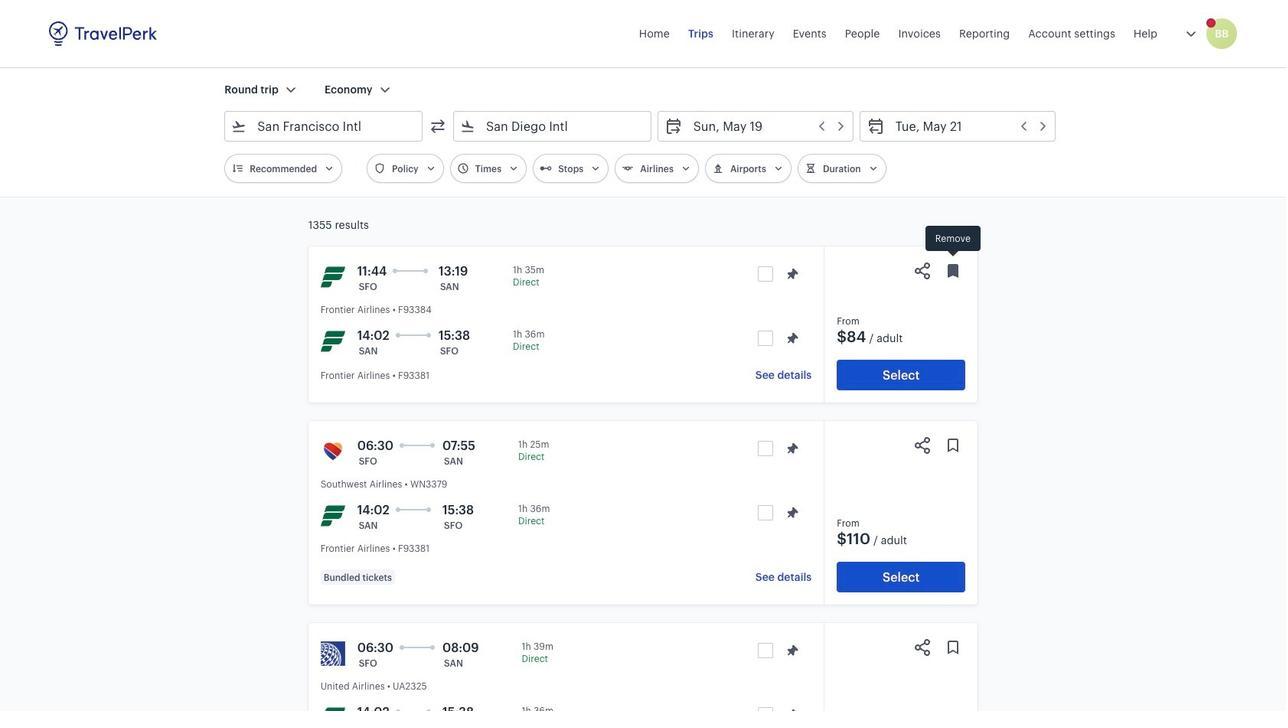Task type: vqa. For each thing, say whether or not it's contained in the screenshot.
the middle Frontier Airlines icon
yes



Task type: locate. For each thing, give the bounding box(es) containing it.
1 vertical spatial frontier airlines image
[[321, 504, 345, 528]]

frontier airlines image
[[321, 329, 345, 354], [321, 504, 345, 528]]

tooltip
[[926, 226, 981, 259]]

0 vertical spatial frontier airlines image
[[321, 329, 345, 354]]

2 frontier airlines image from the top
[[321, 504, 345, 528]]

1 frontier airlines image from the top
[[321, 329, 345, 354]]

frontier airlines image
[[321, 265, 345, 289], [321, 706, 345, 711]]

0 vertical spatial frontier airlines image
[[321, 265, 345, 289]]

Depart field
[[683, 114, 847, 139]]

frontier airlines image for first frontier airlines icon
[[321, 329, 345, 354]]

From search field
[[247, 114, 402, 139]]

2 frontier airlines image from the top
[[321, 706, 345, 711]]

1 vertical spatial frontier airlines image
[[321, 706, 345, 711]]

southwest airlines image
[[321, 440, 345, 464]]

To search field
[[476, 114, 631, 139]]

frontier airlines image for 'southwest airlines' icon
[[321, 504, 345, 528]]



Task type: describe. For each thing, give the bounding box(es) containing it.
1 frontier airlines image from the top
[[321, 265, 345, 289]]

united airlines image
[[321, 642, 345, 666]]

Return field
[[885, 114, 1049, 139]]



